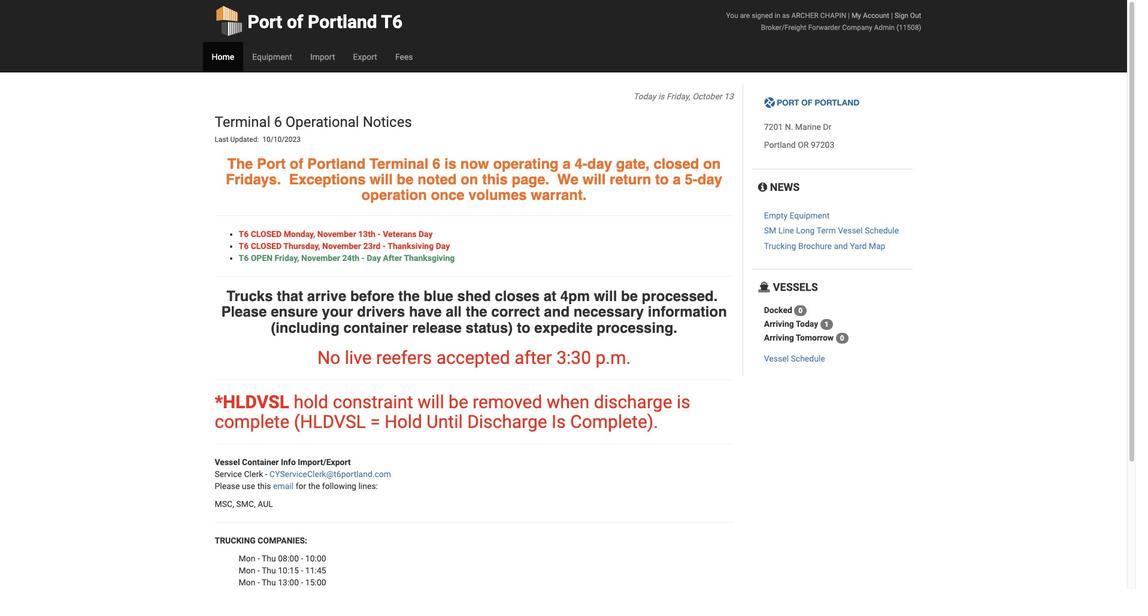 Task type: locate. For each thing, give the bounding box(es) containing it.
0 horizontal spatial terminal
[[215, 114, 270, 131]]

1
[[825, 321, 829, 329]]

1 vertical spatial day
[[436, 241, 450, 251]]

1 vertical spatial of
[[290, 156, 303, 172]]

thanksiving
[[388, 241, 434, 251]]

6 up once
[[433, 156, 441, 172]]

0 horizontal spatial and
[[544, 304, 570, 321]]

0 horizontal spatial to
[[517, 320, 531, 336]]

0 horizontal spatial schedule
[[791, 354, 825, 364]]

0 horizontal spatial 0
[[799, 307, 803, 315]]

be up processing.
[[621, 288, 638, 305]]

monday,
[[284, 229, 315, 239]]

the inside vessel container info import/export service clerk - cyserviceclerk@t6portland.com please use this email for the following lines:
[[308, 482, 320, 491]]

import button
[[301, 42, 344, 72]]

1 horizontal spatial 0
[[840, 334, 844, 343]]

signed
[[752, 11, 773, 20]]

the right all
[[466, 304, 487, 321]]

1 horizontal spatial 6
[[433, 156, 441, 172]]

1 vertical spatial 6
[[433, 156, 441, 172]]

0 vertical spatial please
[[221, 304, 267, 321]]

1 horizontal spatial today
[[796, 319, 818, 329]]

terminal up operation
[[370, 156, 429, 172]]

0 vertical spatial port
[[248, 11, 282, 32]]

portland
[[308, 11, 377, 32], [764, 140, 796, 150], [307, 156, 366, 172]]

1 horizontal spatial this
[[482, 171, 508, 188]]

| left sign
[[891, 11, 893, 20]]

operating
[[493, 156, 559, 172]]

complete
[[215, 411, 290, 432]]

the left blue at the left
[[398, 288, 420, 305]]

- right the clerk in the left bottom of the page
[[265, 470, 268, 479]]

6 up the '10/10/2023'
[[274, 114, 282, 131]]

the right 'for'
[[308, 482, 320, 491]]

my account link
[[852, 11, 890, 20]]

0 horizontal spatial 6
[[274, 114, 282, 131]]

this right use
[[257, 482, 271, 491]]

2 mon from the top
[[239, 566, 255, 576]]

0 vertical spatial be
[[397, 171, 414, 188]]

port of portland t6 image
[[764, 97, 860, 109]]

on right noted
[[461, 171, 478, 188]]

1 vertical spatial be
[[621, 288, 638, 305]]

closed
[[654, 156, 699, 172]]

1 horizontal spatial equipment
[[790, 211, 830, 221]]

10:15
[[278, 566, 299, 576]]

brochure
[[798, 241, 832, 251]]

0 horizontal spatial be
[[397, 171, 414, 188]]

2 | from the left
[[891, 11, 893, 20]]

home button
[[203, 42, 243, 72]]

1 horizontal spatial |
[[891, 11, 893, 20]]

1 horizontal spatial day
[[419, 229, 433, 239]]

1 horizontal spatial and
[[834, 241, 848, 251]]

volumes
[[469, 187, 527, 204]]

1 closed from the top
[[251, 229, 282, 239]]

1 horizontal spatial schedule
[[865, 226, 899, 236]]

email link
[[273, 482, 294, 491]]

term
[[817, 226, 836, 236]]

0 vertical spatial is
[[658, 92, 665, 101]]

0 horizontal spatial friday,
[[275, 253, 299, 263]]

1 vertical spatial schedule
[[791, 354, 825, 364]]

2 arriving from the top
[[764, 333, 794, 343]]

23rd
[[363, 241, 381, 251]]

today is friday, october 13
[[634, 92, 734, 101]]

friday, inside t6 closed monday, november 13th - veterans day t6 closed thursday, november 23rd - thanksiving day t6 open friday, november 24th - day after thanksgiving
[[275, 253, 299, 263]]

this right once
[[482, 171, 508, 188]]

0 vertical spatial 0
[[799, 307, 803, 315]]

the
[[398, 288, 420, 305], [466, 304, 487, 321], [308, 482, 320, 491]]

will right we
[[583, 171, 606, 188]]

1 vertical spatial to
[[517, 320, 531, 336]]

2 vertical spatial be
[[449, 392, 468, 413]]

| left my
[[848, 11, 850, 20]]

please left that
[[221, 304, 267, 321]]

is left october
[[658, 92, 665, 101]]

1 horizontal spatial terminal
[[370, 156, 429, 172]]

2 vertical spatial thu
[[262, 578, 276, 588]]

0 horizontal spatial |
[[848, 11, 850, 20]]

terminal inside "terminal 6 operational notices last updated:  10/10/2023"
[[215, 114, 270, 131]]

0 vertical spatial to
[[655, 171, 669, 188]]

0 vertical spatial closed
[[251, 229, 282, 239]]

=
[[370, 411, 380, 432]]

to left 5-
[[655, 171, 669, 188]]

2 vertical spatial is
[[677, 392, 691, 413]]

hold
[[385, 411, 422, 432]]

tomorrow
[[796, 333, 834, 343]]

0 vertical spatial 6
[[274, 114, 282, 131]]

10/10/2023
[[263, 136, 301, 144]]

be inside trucks that arrive before the blue shed closes at 4pm will be processed. please ensure your drivers have all the correct and necessary information (including container release status) to expedite processing.
[[621, 288, 638, 305]]

you
[[726, 11, 738, 20]]

0 vertical spatial friday,
[[667, 92, 691, 101]]

2 horizontal spatial day
[[436, 241, 450, 251]]

schedule inside empty equipment sm line long term vessel schedule trucking brochure and yard map
[[865, 226, 899, 236]]

equipment up long
[[790, 211, 830, 221]]

have
[[409, 304, 442, 321]]

vessel inside empty equipment sm line long term vessel schedule trucking brochure and yard map
[[838, 226, 863, 236]]

for
[[296, 482, 306, 491]]

0 vertical spatial schedule
[[865, 226, 899, 236]]

thu down trucking companies:
[[262, 554, 276, 564]]

2 vertical spatial portland
[[307, 156, 366, 172]]

1 horizontal spatial friday,
[[667, 92, 691, 101]]

terminal up last
[[215, 114, 270, 131]]

trucking
[[764, 241, 796, 251]]

return
[[610, 171, 651, 188]]

port of portland t6
[[248, 11, 403, 32]]

broker/freight
[[761, 23, 807, 32]]

0 vertical spatial day
[[419, 229, 433, 239]]

3:30
[[557, 347, 591, 368]]

1 horizontal spatial be
[[449, 392, 468, 413]]

0 vertical spatial this
[[482, 171, 508, 188]]

is inside 'hold constraint will be removed when discharge is complete (hldvsl = hold until discharge is complete).'
[[677, 392, 691, 413]]

admin
[[874, 23, 895, 32]]

0 right tomorrow
[[840, 334, 844, 343]]

0 vertical spatial thu
[[262, 554, 276, 564]]

0 horizontal spatial vessel
[[215, 458, 240, 467]]

0 horizontal spatial day
[[367, 253, 381, 263]]

exceptions
[[289, 171, 366, 188]]

0 horizontal spatial is
[[445, 156, 457, 172]]

2 vertical spatial vessel
[[215, 458, 240, 467]]

1 vertical spatial friday,
[[275, 253, 299, 263]]

smc,
[[236, 500, 256, 509]]

this inside vessel container info import/export service clerk - cyserviceclerk@t6portland.com please use this email for the following lines:
[[257, 482, 271, 491]]

will inside trucks that arrive before the blue shed closes at 4pm will be processed. please ensure your drivers have all the correct and necessary information (including container release status) to expedite processing.
[[594, 288, 617, 305]]

schedule down tomorrow
[[791, 354, 825, 364]]

vessel up yard
[[838, 226, 863, 236]]

will right 4pm
[[594, 288, 617, 305]]

0 horizontal spatial this
[[257, 482, 271, 491]]

t6 closed monday, november 13th - veterans day t6 closed thursday, november 23rd - thanksiving day t6 open friday, november 24th - day after thanksgiving
[[239, 229, 455, 263]]

0 vertical spatial mon
[[239, 554, 255, 564]]

1 vertical spatial please
[[215, 482, 240, 491]]

2 vertical spatial mon
[[239, 578, 255, 588]]

equipment right home popup button
[[252, 52, 292, 62]]

following
[[322, 482, 356, 491]]

1 vertical spatial today
[[796, 319, 818, 329]]

portland down "terminal 6 operational notices last updated:  10/10/2023"
[[307, 156, 366, 172]]

service
[[215, 470, 242, 479]]

now
[[461, 156, 489, 172]]

msc,
[[215, 500, 234, 509]]

0 horizontal spatial the
[[308, 482, 320, 491]]

vessel up service
[[215, 458, 240, 467]]

companies:
[[258, 536, 307, 546]]

on right 5-
[[703, 156, 721, 172]]

of
[[287, 11, 303, 32], [290, 156, 303, 172]]

is right discharge
[[677, 392, 691, 413]]

equipment inside empty equipment sm line long term vessel schedule trucking brochure and yard map
[[790, 211, 830, 221]]

day left info circle icon
[[698, 171, 723, 188]]

the port of portland terminal 6 is now operating a 4-day gate, closed on fridays .  exceptions will be noted on this page.  we will return to a 5-day operation once volumes warrant.
[[226, 156, 723, 204]]

0 horizontal spatial today
[[634, 92, 656, 101]]

be inside the port of portland terminal 6 is now operating a 4-day gate, closed on fridays .  exceptions will be noted on this page.  we will return to a 5-day operation once volumes warrant.
[[397, 171, 414, 188]]

of up equipment popup button
[[287, 11, 303, 32]]

2 horizontal spatial is
[[677, 392, 691, 413]]

fridays
[[226, 171, 277, 188]]

2 horizontal spatial be
[[621, 288, 638, 305]]

arriving down docked
[[764, 319, 794, 329]]

be inside 'hold constraint will be removed when discharge is complete (hldvsl = hold until discharge is complete).'
[[449, 392, 468, 413]]

-
[[378, 229, 381, 239], [383, 241, 386, 251], [362, 253, 365, 263], [265, 470, 268, 479], [258, 554, 260, 564], [301, 554, 303, 564], [258, 566, 260, 576], [301, 566, 303, 576], [258, 578, 260, 588], [301, 578, 303, 588]]

schedule up map
[[865, 226, 899, 236]]

account
[[863, 11, 890, 20]]

a left 4-
[[563, 156, 571, 172]]

and inside empty equipment sm line long term vessel schedule trucking brochure and yard map
[[834, 241, 848, 251]]

that
[[277, 288, 303, 305]]

0 vertical spatial terminal
[[215, 114, 270, 131]]

correct
[[491, 304, 540, 321]]

terminal 6 operational notices last updated:  10/10/2023
[[215, 114, 416, 144]]

please down service
[[215, 482, 240, 491]]

be left noted
[[397, 171, 414, 188]]

day down 23rd
[[367, 253, 381, 263]]

1 vertical spatial mon
[[239, 566, 255, 576]]

and right correct
[[544, 304, 570, 321]]

company
[[842, 23, 873, 32]]

information
[[648, 304, 727, 321]]

and left yard
[[834, 241, 848, 251]]

1 horizontal spatial is
[[658, 92, 665, 101]]

sm line long term vessel schedule link
[[764, 226, 899, 236]]

1 horizontal spatial to
[[655, 171, 669, 188]]

day up thanksiving
[[419, 229, 433, 239]]

day
[[588, 156, 612, 172], [698, 171, 723, 188]]

of down the '10/10/2023'
[[290, 156, 303, 172]]

thu
[[262, 554, 276, 564], [262, 566, 276, 576], [262, 578, 276, 588]]

vessel down docked 0 arriving today 1 arriving tomorrow 0
[[764, 354, 789, 364]]

- down trucking companies:
[[258, 554, 260, 564]]

aul
[[258, 500, 273, 509]]

1 horizontal spatial vessel
[[764, 354, 789, 364]]

6
[[274, 114, 282, 131], [433, 156, 441, 172]]

0 vertical spatial arriving
[[764, 319, 794, 329]]

be down accepted
[[449, 392, 468, 413]]

gate,
[[616, 156, 650, 172]]

is left now
[[445, 156, 457, 172]]

friday, left october
[[667, 92, 691, 101]]

1 vertical spatial is
[[445, 156, 457, 172]]

0 right docked
[[799, 307, 803, 315]]

no live reefers accepted after 3:30 p.m.
[[317, 347, 631, 368]]

t6 left open
[[239, 253, 249, 263]]

1 vertical spatial 0
[[840, 334, 844, 343]]

1 vertical spatial closed
[[251, 241, 282, 251]]

arriving up vessel schedule link at the right of page
[[764, 333, 794, 343]]

at
[[544, 288, 557, 305]]

0 horizontal spatial on
[[461, 171, 478, 188]]

vessel
[[838, 226, 863, 236], [764, 354, 789, 364], [215, 458, 240, 467]]

11:45
[[305, 566, 326, 576]]

vessel inside vessel container info import/export service clerk - cyserviceclerk@t6portland.com please use this email for the following lines:
[[215, 458, 240, 467]]

1 vertical spatial this
[[257, 482, 271, 491]]

friday, down thursday,
[[275, 253, 299, 263]]

port up equipment popup button
[[248, 11, 282, 32]]

all
[[446, 304, 462, 321]]

portland up import
[[308, 11, 377, 32]]

forwarder
[[808, 23, 841, 32]]

13th
[[358, 229, 376, 239]]

0 horizontal spatial equipment
[[252, 52, 292, 62]]

accepted
[[437, 347, 510, 368]]

day up 'thanksgiving'
[[436, 241, 450, 251]]

0 vertical spatial and
[[834, 241, 848, 251]]

after
[[515, 347, 552, 368]]

vessels
[[771, 281, 818, 294]]

this
[[482, 171, 508, 188], [257, 482, 271, 491]]

0 vertical spatial of
[[287, 11, 303, 32]]

1 vertical spatial vessel
[[764, 354, 789, 364]]

0 vertical spatial today
[[634, 92, 656, 101]]

a left 5-
[[673, 171, 681, 188]]

1 vertical spatial and
[[544, 304, 570, 321]]

thu left '10:15'
[[262, 566, 276, 576]]

0 vertical spatial equipment
[[252, 52, 292, 62]]

portland inside the port of portland terminal 6 is now operating a 4-day gate, closed on fridays .  exceptions will be noted on this page.  we will return to a 5-day operation once volumes warrant.
[[307, 156, 366, 172]]

1 vertical spatial port
[[257, 156, 286, 172]]

1 vertical spatial thu
[[262, 566, 276, 576]]

- right 24th
[[362, 253, 365, 263]]

closed
[[251, 229, 282, 239], [251, 241, 282, 251]]

fees button
[[386, 42, 422, 72]]

thu left "13:00"
[[262, 578, 276, 588]]

port down the '10/10/2023'
[[257, 156, 286, 172]]

- left "13:00"
[[258, 578, 260, 588]]

2 thu from the top
[[262, 566, 276, 576]]

0 horizontal spatial day
[[588, 156, 612, 172]]

1 vertical spatial arriving
[[764, 333, 794, 343]]

0 vertical spatial vessel
[[838, 226, 863, 236]]

2 horizontal spatial vessel
[[838, 226, 863, 236]]

container
[[242, 458, 279, 467]]

portland down the 7201
[[764, 140, 796, 150]]

discharge
[[467, 411, 547, 432]]

5-
[[685, 171, 698, 188]]

will
[[370, 171, 393, 188], [583, 171, 606, 188], [594, 288, 617, 305], [418, 392, 444, 413]]

1 vertical spatial terminal
[[370, 156, 429, 172]]

no
[[317, 347, 340, 368]]

is
[[658, 92, 665, 101], [445, 156, 457, 172], [677, 392, 691, 413]]

1 vertical spatial equipment
[[790, 211, 830, 221]]

day left gate,
[[588, 156, 612, 172]]

to up "after" at left bottom
[[517, 320, 531, 336]]

your
[[322, 304, 353, 321]]

6 inside "terminal 6 operational notices last updated:  10/10/2023"
[[274, 114, 282, 131]]

to
[[655, 171, 669, 188], [517, 320, 531, 336]]

will down reefers
[[418, 392, 444, 413]]



Task type: describe. For each thing, give the bounding box(es) containing it.
out
[[910, 11, 922, 20]]

to inside trucks that arrive before the blue shed closes at 4pm will be processed. please ensure your drivers have all the correct and necessary information (including container release status) to expedite processing.
[[517, 320, 531, 336]]

(hldvsl
[[294, 411, 366, 432]]

- left '10:15'
[[258, 566, 260, 576]]

- right 13th
[[378, 229, 381, 239]]

1 mon from the top
[[239, 554, 255, 564]]

discharge
[[594, 392, 672, 413]]

map
[[869, 241, 886, 251]]

p.m.
[[596, 347, 631, 368]]

n.
[[785, 122, 793, 132]]

export button
[[344, 42, 386, 72]]

please inside trucks that arrive before the blue shed closes at 4pm will be processed. please ensure your drivers have all the correct and necessary information (including container release status) to expedite processing.
[[221, 304, 267, 321]]

when
[[547, 392, 590, 413]]

processed.
[[642, 288, 718, 305]]

sm
[[764, 226, 777, 236]]

news
[[767, 181, 800, 194]]

this inside the port of portland terminal 6 is now operating a 4-day gate, closed on fridays .  exceptions will be noted on this page.  we will return to a 5-day operation once volumes warrant.
[[482, 171, 508, 188]]

97203
[[811, 140, 835, 150]]

- left 15:00
[[301, 578, 303, 588]]

we
[[557, 171, 579, 188]]

are
[[740, 11, 750, 20]]

equipment inside popup button
[[252, 52, 292, 62]]

before
[[350, 288, 394, 305]]

trucks that arrive before the blue shed closes at 4pm will be processed. please ensure your drivers have all the correct and necessary information (including container release status) to expedite processing.
[[221, 288, 727, 336]]

clerk
[[244, 470, 263, 479]]

trucking brochure and yard map link
[[764, 241, 886, 251]]

container
[[344, 320, 408, 336]]

empty
[[764, 211, 788, 221]]

port of portland t6 link
[[215, 0, 403, 42]]

export
[[353, 52, 377, 62]]

empty equipment link
[[764, 211, 830, 221]]

6 inside the port of portland terminal 6 is now operating a 4-day gate, closed on fridays .  exceptions will be noted on this page.  we will return to a 5-day operation once volumes warrant.
[[433, 156, 441, 172]]

portland or 97203
[[764, 140, 835, 150]]

or
[[798, 140, 809, 150]]

will right exceptions
[[370, 171, 393, 188]]

blue
[[424, 288, 453, 305]]

complete).
[[570, 411, 658, 432]]

chapin
[[821, 11, 847, 20]]

operational
[[286, 114, 359, 131]]

t6 up the 'trucks'
[[239, 241, 249, 251]]

2 closed from the top
[[251, 241, 282, 251]]

3 thu from the top
[[262, 578, 276, 588]]

thanksgiving
[[404, 253, 455, 263]]

fees
[[395, 52, 413, 62]]

t6 up fees
[[381, 11, 403, 32]]

home
[[212, 52, 234, 62]]

ship image
[[758, 282, 771, 293]]

is
[[552, 411, 566, 432]]

1 vertical spatial november
[[322, 241, 361, 251]]

empty equipment sm line long term vessel schedule trucking brochure and yard map
[[764, 211, 899, 251]]

2 vertical spatial november
[[301, 253, 340, 263]]

(11508)
[[897, 23, 922, 32]]

yard
[[850, 241, 867, 251]]

veterans
[[383, 229, 417, 239]]

1 horizontal spatial a
[[673, 171, 681, 188]]

vessel for vessel container info import/export service clerk - cyserviceclerk@t6portland.com please use this email for the following lines:
[[215, 458, 240, 467]]

ensure
[[271, 304, 318, 321]]

of inside the port of portland terminal 6 is now operating a 4-day gate, closed on fridays .  exceptions will be noted on this page.  we will return to a 5-day operation once volumes warrant.
[[290, 156, 303, 172]]

2 horizontal spatial the
[[466, 304, 487, 321]]

2 vertical spatial day
[[367, 253, 381, 263]]

info circle image
[[758, 182, 767, 193]]

*hldvsl
[[215, 392, 289, 413]]

trucking
[[215, 536, 256, 546]]

my
[[852, 11, 861, 20]]

docked
[[764, 305, 792, 315]]

shed
[[457, 288, 491, 305]]

trucks
[[227, 288, 273, 305]]

will inside 'hold constraint will be removed when discharge is complete (hldvsl = hold until discharge is complete).'
[[418, 392, 444, 413]]

thursday,
[[284, 241, 320, 251]]

to inside the port of portland terminal 6 is now operating a 4-day gate, closed on fridays .  exceptions will be noted on this page.  we will return to a 5-day operation once volumes warrant.
[[655, 171, 669, 188]]

and inside trucks that arrive before the blue shed closes at 4pm will be processed. please ensure your drivers have all the correct and necessary information (including container release status) to expedite processing.
[[544, 304, 570, 321]]

0 vertical spatial november
[[317, 229, 356, 239]]

- right 23rd
[[383, 241, 386, 251]]

1 arriving from the top
[[764, 319, 794, 329]]

dr
[[823, 122, 832, 132]]

release
[[412, 320, 462, 336]]

expedite
[[535, 320, 593, 336]]

1 horizontal spatial on
[[703, 156, 721, 172]]

necessary
[[574, 304, 644, 321]]

info
[[281, 458, 296, 467]]

1 vertical spatial portland
[[764, 140, 796, 150]]

is inside the port of portland terminal 6 is now operating a 4-day gate, closed on fridays .  exceptions will be noted on this page.  we will return to a 5-day operation once volumes warrant.
[[445, 156, 457, 172]]

please inside vessel container info import/export service clerk - cyserviceclerk@t6portland.com please use this email for the following lines:
[[215, 482, 240, 491]]

today inside docked 0 arriving today 1 arriving tomorrow 0
[[796, 319, 818, 329]]

24th
[[342, 253, 359, 263]]

vessel for vessel schedule
[[764, 354, 789, 364]]

0 horizontal spatial a
[[563, 156, 571, 172]]

vessel schedule link
[[764, 354, 825, 364]]

1 horizontal spatial day
[[698, 171, 723, 188]]

drivers
[[357, 304, 405, 321]]

3 mon from the top
[[239, 578, 255, 588]]

1 horizontal spatial the
[[398, 288, 420, 305]]

08:00
[[278, 554, 299, 564]]

notices
[[363, 114, 412, 131]]

october
[[693, 92, 722, 101]]

marine
[[795, 122, 821, 132]]

- inside vessel container info import/export service clerk - cyserviceclerk@t6portland.com please use this email for the following lines:
[[265, 470, 268, 479]]

4pm
[[561, 288, 590, 305]]

terminal inside the port of portland terminal 6 is now operating a 4-day gate, closed on fridays .  exceptions will be noted on this page.  we will return to a 5-day operation once volumes warrant.
[[370, 156, 429, 172]]

0 vertical spatial portland
[[308, 11, 377, 32]]

1 | from the left
[[848, 11, 850, 20]]

arrive
[[307, 288, 346, 305]]

closes
[[495, 288, 540, 305]]

vessel schedule
[[764, 354, 825, 364]]

1 thu from the top
[[262, 554, 276, 564]]

- left 10:00
[[301, 554, 303, 564]]

processing.
[[597, 320, 678, 336]]

10:00
[[305, 554, 326, 564]]

sign
[[895, 11, 909, 20]]

in
[[775, 11, 781, 20]]

reefers
[[376, 347, 432, 368]]

line
[[779, 226, 794, 236]]

t6 down fridays
[[239, 229, 249, 239]]

- left 11:45 on the bottom of page
[[301, 566, 303, 576]]

port inside the port of portland terminal 6 is now operating a 4-day gate, closed on fridays .  exceptions will be noted on this page.  we will return to a 5-day operation once volumes warrant.
[[257, 156, 286, 172]]



Task type: vqa. For each thing, say whether or not it's contained in the screenshot.
by
no



